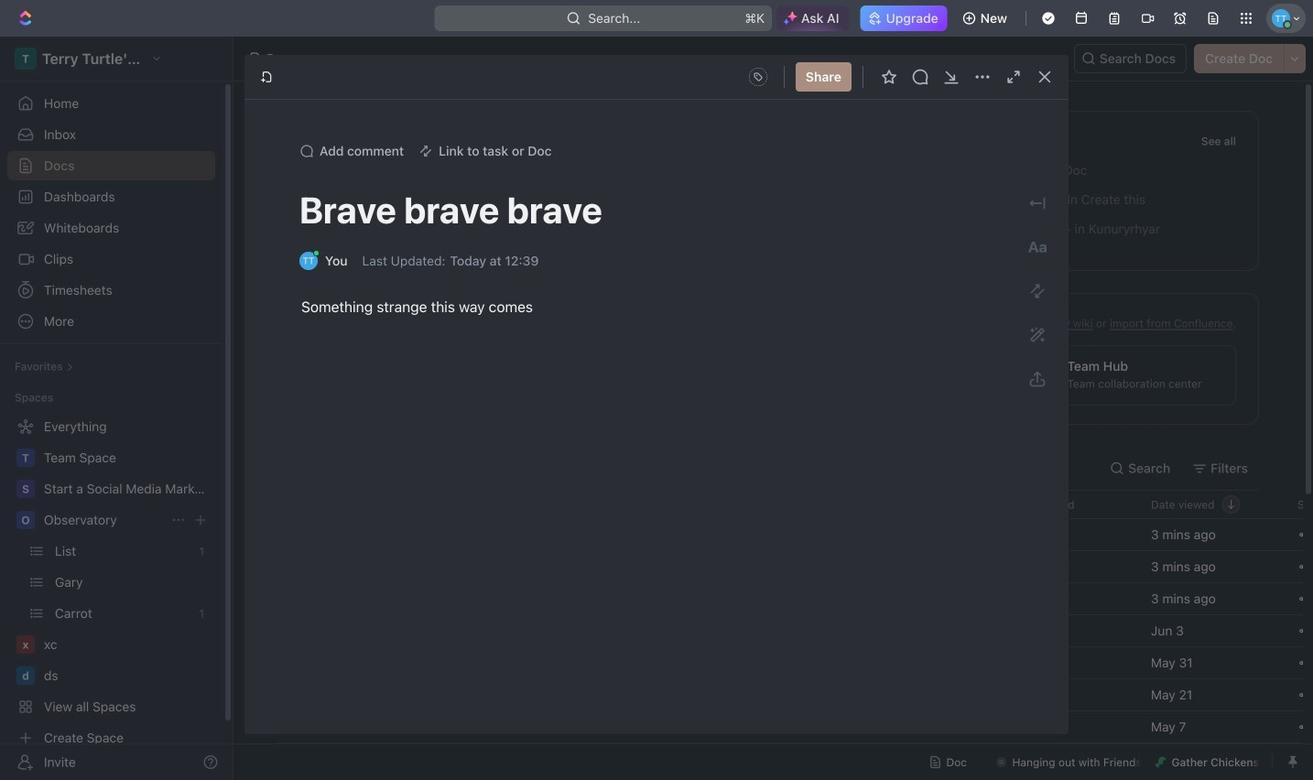Task type: locate. For each thing, give the bounding box(es) containing it.
dropdown menu image
[[743, 62, 773, 92]]

row
[[277, 490, 1313, 519], [277, 518, 1313, 551], [277, 550, 1313, 583], [277, 582, 1313, 615], [277, 614, 1313, 647], [277, 646, 1313, 679], [277, 678, 1313, 711], [257, 711, 1313, 744], [277, 743, 1313, 776]]

cell
[[993, 519, 1140, 550], [993, 615, 1140, 646], [993, 647, 1140, 678], [993, 679, 1140, 711], [257, 711, 277, 743]]

team hub icon image
[[1020, 357, 1056, 394]]

table
[[257, 490, 1313, 780]]



Task type: vqa. For each thing, say whether or not it's contained in the screenshot.
Team Hub icon
yes



Task type: describe. For each thing, give the bounding box(es) containing it.
drumstick bite image
[[1155, 757, 1166, 768]]

observatory, , element
[[16, 511, 35, 529]]

sidebar navigation
[[0, 37, 233, 780]]



